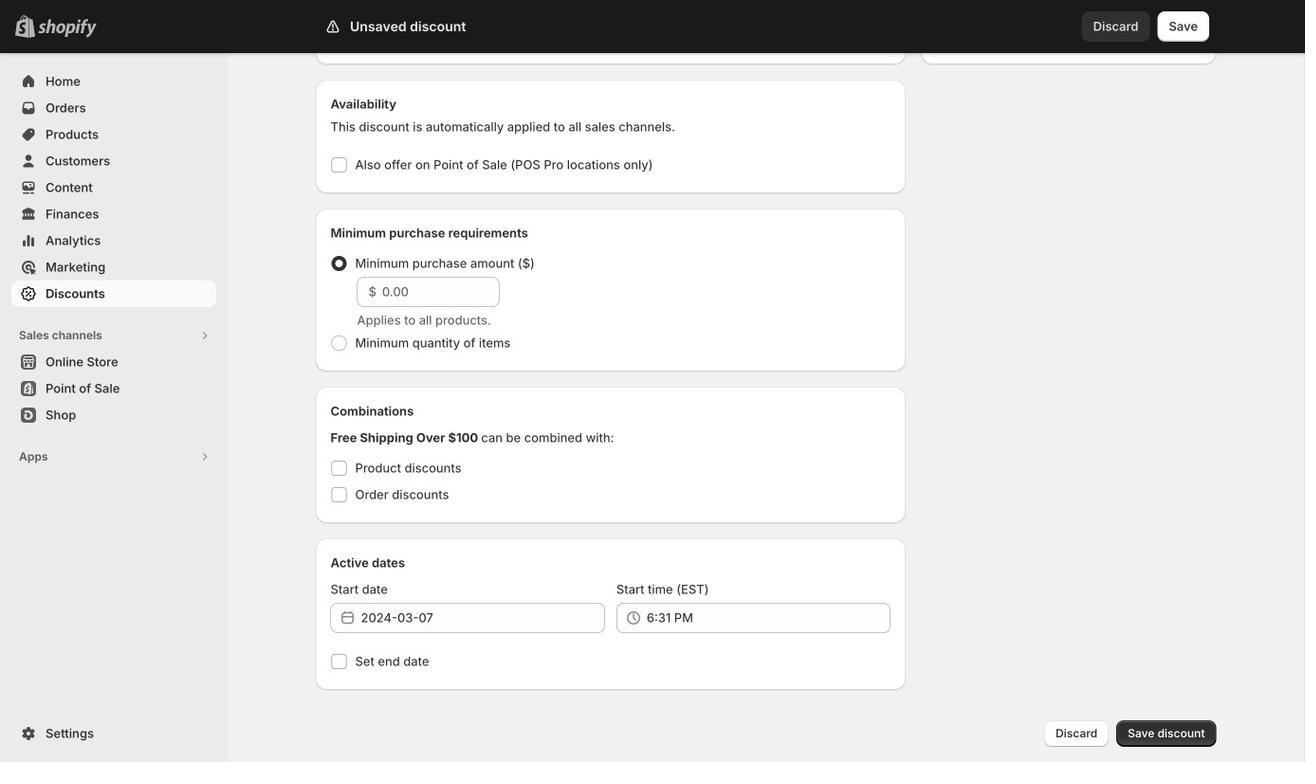 Task type: locate. For each thing, give the bounding box(es) containing it.
YYYY-MM-DD text field
[[361, 604, 605, 634]]



Task type: vqa. For each thing, say whether or not it's contained in the screenshot.
the right Store
no



Task type: describe. For each thing, give the bounding box(es) containing it.
shopify image
[[38, 19, 97, 38]]

0.00 text field
[[382, 277, 500, 307]]

Enter time text field
[[647, 604, 891, 634]]



